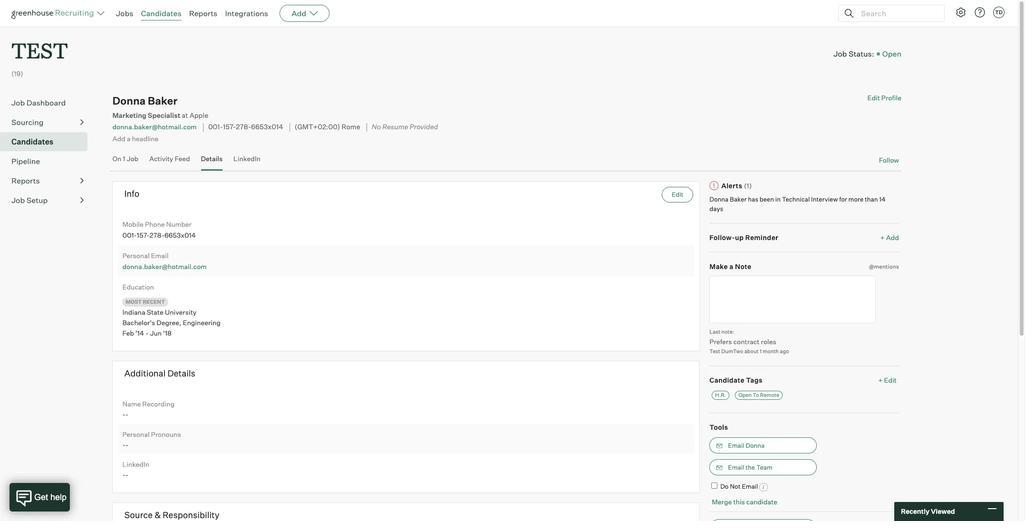 Task type: vqa. For each thing, say whether or not it's contained in the screenshot.
Prefers
yes



Task type: locate. For each thing, give the bounding box(es) containing it.
add for add
[[292, 9, 306, 18]]

1 horizontal spatial details
[[201, 155, 223, 163]]

2 vertical spatial edit
[[884, 376, 897, 384]]

open left to
[[739, 392, 752, 398]]

157- up linkedin link
[[223, 123, 236, 131]]

1 vertical spatial personal
[[122, 430, 150, 438]]

1 horizontal spatial edit
[[868, 94, 880, 102]]

donna.baker@hotmail.com link up the education on the left bottom of page
[[122, 263, 207, 271]]

1 vertical spatial candidates
[[11, 137, 53, 147]]

+ for + add
[[880, 234, 885, 242]]

dumtwo
[[721, 348, 743, 355]]

1 horizontal spatial 157-
[[223, 123, 236, 131]]

open
[[882, 49, 902, 58], [739, 392, 752, 398]]

email the team button
[[710, 459, 817, 476]]

a
[[127, 134, 130, 143], [730, 262, 734, 270]]

1 horizontal spatial linkedin
[[234, 155, 261, 163]]

donna up days
[[710, 195, 729, 203]]

0 vertical spatial donna
[[112, 94, 146, 107]]

donna inside donna baker marketing specialist at apple
[[112, 94, 146, 107]]

001-157-278-6653x014
[[208, 123, 283, 131]]

(19)
[[11, 70, 23, 78]]

001- down the apple
[[208, 123, 223, 131]]

rome
[[342, 123, 360, 131]]

278- up linkedin link
[[236, 123, 251, 131]]

candidates down sourcing
[[11, 137, 53, 147]]

&
[[155, 510, 161, 520]]

edit profile link
[[868, 94, 902, 102]]

Search text field
[[859, 6, 936, 20]]

1 horizontal spatial baker
[[730, 195, 747, 203]]

2 personal from the top
[[122, 430, 150, 438]]

baker for donna baker has been in technical interview for more than 14 days
[[730, 195, 747, 203]]

0 vertical spatial edit
[[868, 94, 880, 102]]

candidates link right jobs
[[141, 9, 181, 18]]

job up sourcing
[[11, 98, 25, 108]]

0 vertical spatial personal
[[122, 252, 150, 260]]

donna.baker@hotmail.com
[[112, 123, 197, 131], [122, 263, 207, 271]]

0 vertical spatial reports
[[189, 9, 218, 18]]

follow-up reminder
[[710, 234, 779, 242]]

candidates link up pipeline link
[[11, 136, 84, 148]]

email left the
[[728, 464, 744, 471]]

education
[[122, 283, 154, 291]]

1 vertical spatial 157-
[[137, 231, 150, 239]]

0 vertical spatial 278-
[[236, 123, 251, 131]]

1 vertical spatial candidates link
[[11, 136, 84, 148]]

status:
[[849, 49, 874, 58]]

job left setup
[[11, 196, 25, 205]]

1 horizontal spatial donna
[[710, 195, 729, 203]]

linkedin for linkedin
[[234, 155, 261, 163]]

technical
[[782, 195, 810, 203]]

details link
[[201, 155, 223, 168]]

1 horizontal spatial 1
[[760, 348, 762, 355]]

a left headline
[[127, 134, 130, 143]]

001- down mobile
[[122, 231, 137, 239]]

0 horizontal spatial open
[[739, 392, 752, 398]]

157- inside 'mobile phone number 001-157-278-6653x014'
[[137, 231, 150, 239]]

2 horizontal spatial edit
[[884, 376, 897, 384]]

6653x014 down number
[[164, 231, 196, 239]]

1 vertical spatial edit
[[672, 190, 684, 198]]

degree
[[157, 319, 179, 327]]

1 right on
[[123, 155, 125, 163]]

activity feed
[[149, 155, 190, 163]]

0 vertical spatial 157-
[[223, 123, 236, 131]]

donna up the
[[746, 442, 765, 449]]

1 horizontal spatial add
[[292, 9, 306, 18]]

job dashboard link
[[11, 97, 84, 109]]

open to remote link
[[735, 391, 783, 400]]

0 vertical spatial baker
[[148, 94, 178, 107]]

1 personal from the top
[[122, 252, 150, 260]]

0 horizontal spatial a
[[127, 134, 130, 143]]

details right "additional"
[[167, 368, 195, 378]]

1 vertical spatial 278-
[[150, 231, 164, 239]]

baker
[[148, 94, 178, 107], [730, 195, 747, 203]]

additional details
[[124, 368, 195, 378]]

+ edit
[[878, 376, 897, 384]]

1 vertical spatial linkedin
[[122, 460, 150, 468]]

personal up the education on the left bottom of page
[[122, 252, 150, 260]]

donna
[[112, 94, 146, 107], [710, 195, 729, 203], [746, 442, 765, 449]]

0 horizontal spatial 6653x014
[[164, 231, 196, 239]]

1 horizontal spatial 278-
[[236, 123, 251, 131]]

0 horizontal spatial 278-
[[150, 231, 164, 239]]

reports link
[[189, 9, 218, 18], [11, 175, 84, 187]]

remote
[[760, 392, 779, 398]]

personal inside personal pronouns --
[[122, 430, 150, 438]]

0 vertical spatial a
[[127, 134, 130, 143]]

157-
[[223, 123, 236, 131], [137, 231, 150, 239]]

recently
[[901, 508, 930, 516]]

0 vertical spatial candidates
[[141, 9, 181, 18]]

info
[[124, 188, 139, 199]]

has
[[748, 195, 758, 203]]

1 horizontal spatial open
[[882, 49, 902, 58]]

donna.baker@hotmail.com link down specialist
[[112, 123, 197, 131]]

job setup
[[11, 196, 48, 205]]

h.r. link
[[712, 391, 730, 400]]

baker inside donna baker marketing specialist at apple
[[148, 94, 178, 107]]

baker up specialist
[[148, 94, 178, 107]]

1 horizontal spatial reports
[[189, 9, 218, 18]]

1 inside last note: prefers contract roles test dumtwo               about 1 month               ago
[[760, 348, 762, 355]]

0 horizontal spatial reports link
[[11, 175, 84, 187]]

0 vertical spatial candidates link
[[141, 9, 181, 18]]

0 vertical spatial 001-
[[208, 123, 223, 131]]

reports left integrations link
[[189, 9, 218, 18]]

td button
[[993, 7, 1005, 18]]

0 vertical spatial linkedin
[[234, 155, 261, 163]]

follow
[[879, 156, 899, 164]]

157- down mobile
[[137, 231, 150, 239]]

0 horizontal spatial linkedin
[[122, 460, 150, 468]]

activity feed link
[[149, 155, 190, 168]]

1 horizontal spatial a
[[730, 262, 734, 270]]

donna.baker@hotmail.com up the education on the left bottom of page
[[122, 263, 207, 271]]

donna inside donna baker has been in technical interview for more than 14 days
[[710, 195, 729, 203]]

open right the status:
[[882, 49, 902, 58]]

linkedin down 001-157-278-6653x014
[[234, 155, 261, 163]]

-
[[146, 329, 149, 337], [122, 410, 125, 419], [125, 410, 128, 419], [122, 441, 125, 449], [125, 441, 128, 449], [122, 471, 125, 479], [125, 471, 128, 479]]

test link
[[11, 27, 68, 66]]

add
[[292, 9, 306, 18], [112, 134, 125, 143], [886, 234, 899, 242]]

reports inside reports link
[[11, 176, 40, 186]]

personal down name recording --
[[122, 430, 150, 438]]

email up email the team
[[728, 442, 744, 449]]

no resume provided
[[372, 123, 438, 131]]

pipeline
[[11, 157, 40, 166]]

donna baker marketing specialist at apple
[[112, 94, 208, 120]]

1 vertical spatial +
[[878, 376, 883, 384]]

linkedin down personal pronouns --
[[122, 460, 150, 468]]

job left the status:
[[834, 49, 847, 58]]

2 horizontal spatial add
[[886, 234, 899, 242]]

ago
[[780, 348, 789, 355]]

greenhouse recruiting image
[[11, 8, 97, 19]]

278- inside 'mobile phone number 001-157-278-6653x014'
[[150, 231, 164, 239]]

most
[[126, 299, 142, 305]]

interview
[[811, 195, 838, 203]]

integrations
[[225, 9, 268, 18]]

1 vertical spatial open
[[739, 392, 752, 398]]

do
[[721, 483, 729, 490]]

0 vertical spatial donna.baker@hotmail.com link
[[112, 123, 197, 131]]

1 horizontal spatial candidates
[[141, 9, 181, 18]]

add inside add 'popup button'
[[292, 9, 306, 18]]

donna for donna baker has been in technical interview for more than 14 days
[[710, 195, 729, 203]]

email down 'mobile phone number 001-157-278-6653x014'
[[151, 252, 168, 260]]

h.r.
[[715, 392, 726, 398]]

candidates
[[141, 9, 181, 18], [11, 137, 53, 147]]

roles
[[761, 337, 776, 346]]

0 horizontal spatial add
[[112, 134, 125, 143]]

0 vertical spatial open
[[882, 49, 902, 58]]

baker down alerts (1) on the top right of the page
[[730, 195, 747, 203]]

1 vertical spatial reports link
[[11, 175, 84, 187]]

linkedin --
[[122, 460, 150, 479]]

open for open
[[882, 49, 902, 58]]

1 right about
[[760, 348, 762, 355]]

1 vertical spatial add
[[112, 134, 125, 143]]

donna.baker@hotmail.com down specialist
[[112, 123, 197, 131]]

reports link up job setup link
[[11, 175, 84, 187]]

a left note
[[730, 262, 734, 270]]

jobs
[[116, 9, 133, 18]]

personal pronouns --
[[122, 430, 181, 449]]

last
[[710, 329, 720, 335]]

2 horizontal spatial donna
[[746, 442, 765, 449]]

last note: prefers contract roles test dumtwo               about 1 month               ago
[[710, 329, 789, 355]]

6653x014 up linkedin link
[[251, 123, 283, 131]]

2 vertical spatial donna
[[746, 442, 765, 449]]

1 vertical spatial a
[[730, 262, 734, 270]]

to
[[753, 392, 759, 398]]

make
[[710, 262, 728, 270]]

1 vertical spatial 6653x014
[[164, 231, 196, 239]]

edit profile
[[868, 94, 902, 102]]

(1)
[[744, 181, 752, 190]]

0 vertical spatial 1
[[123, 155, 125, 163]]

None text field
[[710, 276, 876, 323]]

donna up marketing
[[112, 94, 146, 107]]

job for job dashboard
[[11, 98, 25, 108]]

configure image
[[955, 7, 967, 18]]

edit for edit profile
[[868, 94, 880, 102]]

0 vertical spatial +
[[880, 234, 885, 242]]

0 vertical spatial add
[[292, 9, 306, 18]]

1 vertical spatial 1
[[760, 348, 762, 355]]

1 vertical spatial reports
[[11, 176, 40, 186]]

recent
[[143, 299, 165, 305]]

0 horizontal spatial donna
[[112, 94, 146, 107]]

278- down phone
[[150, 231, 164, 239]]

reports link left integrations link
[[189, 9, 218, 18]]

1 vertical spatial details
[[167, 368, 195, 378]]

0 horizontal spatial 157-
[[137, 231, 150, 239]]

reports down pipeline
[[11, 176, 40, 186]]

0 horizontal spatial edit
[[672, 190, 684, 198]]

sourcing link
[[11, 117, 84, 128]]

0 vertical spatial 6653x014
[[251, 123, 283, 131]]

add for add a headline
[[112, 134, 125, 143]]

1 vertical spatial donna
[[710, 195, 729, 203]]

+ add link
[[880, 233, 899, 242]]

donna baker has been in technical interview for more than 14 days
[[710, 195, 886, 212]]

0 horizontal spatial reports
[[11, 176, 40, 186]]

1 vertical spatial baker
[[730, 195, 747, 203]]

details right feed
[[201, 155, 223, 163]]

2 vertical spatial add
[[886, 234, 899, 242]]

0 horizontal spatial 001-
[[122, 231, 137, 239]]

1 vertical spatial 001-
[[122, 231, 137, 239]]

reports
[[189, 9, 218, 18], [11, 176, 40, 186]]

personal inside personal email donna.baker@hotmail.com
[[122, 252, 150, 260]]

alerts
[[722, 181, 742, 190]]

tools
[[710, 423, 728, 431]]

donna for donna baker marketing specialist at apple
[[112, 94, 146, 107]]

job status:
[[834, 49, 874, 58]]

candidates right jobs
[[141, 9, 181, 18]]

baker inside donna baker has been in technical interview for more than 14 days
[[730, 195, 747, 203]]

6653x014
[[251, 123, 283, 131], [164, 231, 196, 239]]

0 horizontal spatial baker
[[148, 94, 178, 107]]

linkedin for linkedin --
[[122, 460, 150, 468]]

test
[[710, 348, 720, 355]]

personal for donna.baker@hotmail.com
[[122, 252, 150, 260]]

recording
[[142, 400, 175, 408]]

candidate
[[747, 498, 778, 506]]

about
[[745, 348, 759, 355]]

test
[[11, 36, 68, 64]]

0 vertical spatial reports link
[[189, 9, 218, 18]]



Task type: describe. For each thing, give the bounding box(es) containing it.
the
[[746, 464, 755, 471]]

linkedin link
[[234, 155, 261, 168]]

more
[[849, 195, 864, 203]]

prefers
[[710, 337, 732, 346]]

feb
[[122, 329, 134, 337]]

on
[[112, 155, 121, 163]]

up
[[735, 234, 744, 242]]

0 horizontal spatial candidates
[[11, 137, 53, 147]]

in
[[775, 195, 781, 203]]

1 horizontal spatial 001-
[[208, 123, 223, 131]]

pronouns
[[151, 430, 181, 438]]

add inside + add link
[[886, 234, 899, 242]]

+ for + edit
[[878, 376, 883, 384]]

phone
[[145, 220, 165, 228]]

mobile
[[122, 220, 143, 228]]

0 vertical spatial donna.baker@hotmail.com
[[112, 123, 197, 131]]

1 horizontal spatial 6653x014
[[251, 123, 283, 131]]

make a note
[[710, 262, 752, 270]]

1 vertical spatial donna.baker@hotmail.com
[[122, 263, 207, 271]]

note:
[[722, 329, 734, 335]]

edit for edit
[[672, 190, 684, 198]]

a for make
[[730, 262, 734, 270]]

job right on
[[127, 155, 138, 163]]

do not email
[[721, 483, 758, 490]]

(gmt+02:00)
[[295, 123, 340, 131]]

email the team
[[728, 464, 773, 471]]

'14
[[135, 329, 144, 337]]

profile
[[882, 94, 902, 102]]

dashboard
[[26, 98, 66, 108]]

001- inside 'mobile phone number 001-157-278-6653x014'
[[122, 231, 137, 239]]

1 vertical spatial donna.baker@hotmail.com link
[[122, 263, 207, 271]]

add button
[[280, 5, 330, 22]]

pipeline link
[[11, 156, 84, 167]]

jobs link
[[116, 9, 133, 18]]

email donna button
[[710, 438, 817, 454]]

personal email donna.baker@hotmail.com
[[122, 252, 207, 271]]

at
[[182, 111, 188, 120]]

additional
[[124, 368, 166, 378]]

email right not
[[742, 483, 758, 490]]

been
[[760, 195, 774, 203]]

,
[[179, 319, 181, 327]]

follow-
[[710, 234, 735, 242]]

on 1 job
[[112, 155, 138, 163]]

mobile phone number 001-157-278-6653x014
[[122, 220, 196, 239]]

activity
[[149, 155, 173, 163]]

name recording --
[[122, 400, 175, 419]]

source & responsibility
[[124, 510, 219, 520]]

university
[[165, 308, 197, 316]]

alerts (1)
[[722, 181, 752, 190]]

open for open to remote
[[739, 392, 752, 398]]

- inside most recent indiana state university bachelor's degree , engineering feb '14 - jun '18
[[146, 329, 149, 337]]

days
[[710, 205, 723, 212]]

'18
[[163, 329, 172, 337]]

no
[[372, 123, 381, 131]]

(gmt+02:00) rome
[[295, 123, 360, 131]]

0 horizontal spatial candidates link
[[11, 136, 84, 148]]

email inside personal email donna.baker@hotmail.com
[[151, 252, 168, 260]]

0 horizontal spatial 1
[[123, 155, 125, 163]]

jun
[[150, 329, 162, 337]]

+ add
[[880, 234, 899, 242]]

email donna
[[728, 442, 765, 449]]

a for add
[[127, 134, 130, 143]]

specialist
[[148, 111, 180, 120]]

6653x014 inside 'mobile phone number 001-157-278-6653x014'
[[164, 231, 196, 239]]

personal for -
[[122, 430, 150, 438]]

td
[[995, 9, 1003, 16]]

add a headline
[[112, 134, 159, 143]]

source
[[124, 510, 153, 520]]

than
[[865, 195, 878, 203]]

donna inside button
[[746, 442, 765, 449]]

Do Not Email checkbox
[[712, 483, 718, 489]]

0 vertical spatial details
[[201, 155, 223, 163]]

resume
[[382, 123, 408, 131]]

1 horizontal spatial candidates link
[[141, 9, 181, 18]]

apple
[[190, 111, 208, 120]]

sourcing
[[11, 118, 44, 127]]

marketing
[[112, 111, 146, 120]]

recently viewed
[[901, 508, 955, 516]]

job for job status:
[[834, 49, 847, 58]]

contract
[[734, 337, 760, 346]]

feed
[[175, 155, 190, 163]]

job dashboard
[[11, 98, 66, 108]]

td button
[[992, 5, 1007, 20]]

0 horizontal spatial details
[[167, 368, 195, 378]]

merge this candidate link
[[712, 498, 778, 506]]

this
[[733, 498, 745, 506]]

note
[[735, 262, 752, 270]]

14
[[879, 195, 886, 203]]

candidate tags
[[710, 376, 763, 384]]

baker for donna baker marketing specialist at apple
[[148, 94, 178, 107]]

responsibility
[[163, 510, 219, 520]]

open to remote
[[739, 392, 779, 398]]

1 horizontal spatial reports link
[[189, 9, 218, 18]]

job for job setup
[[11, 196, 25, 205]]

@mentions link
[[869, 262, 899, 271]]

most recent indiana state university bachelor's degree , engineering feb '14 - jun '18
[[122, 299, 221, 337]]

edit link
[[662, 187, 694, 202]]

reminder
[[745, 234, 779, 242]]

state
[[147, 308, 163, 316]]

indiana
[[122, 308, 145, 316]]



